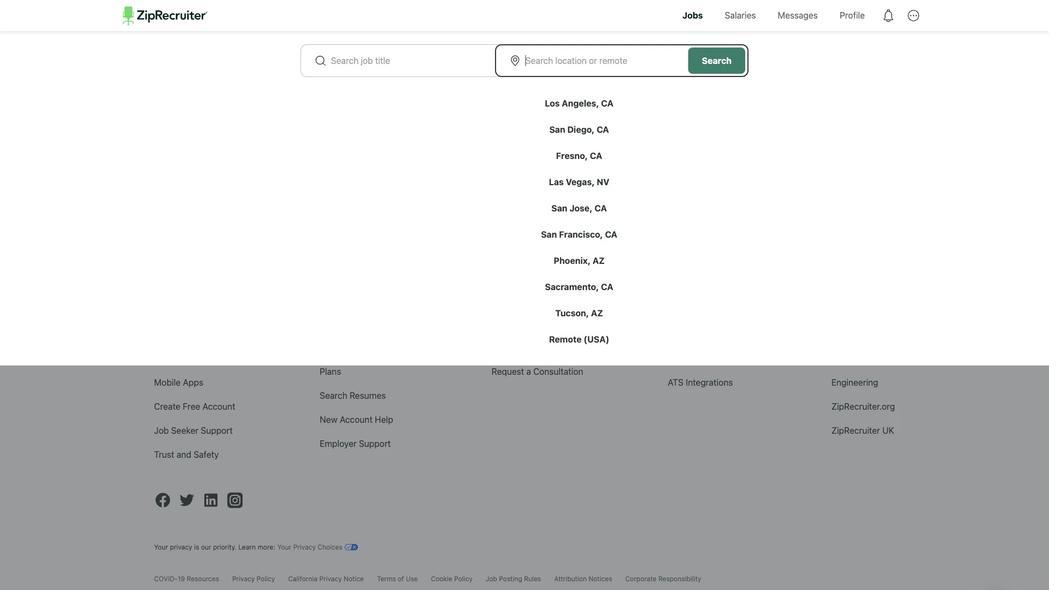 Task type: locate. For each thing, give the bounding box(es) containing it.
job left the seeker
[[154, 425, 169, 436]]

1 horizontal spatial job
[[486, 575, 497, 583]]

san jose, ca
[[552, 203, 607, 213]]

plans link
[[320, 366, 341, 377]]

1 vertical spatial san
[[552, 203, 568, 213]]

attribution
[[554, 575, 587, 583]]

francisco,
[[559, 229, 603, 240]]

search down salaries link
[[702, 55, 732, 66]]

az for tucson, az
[[591, 308, 603, 318]]

san for san francisco, ca
[[541, 229, 557, 240]]

account right free
[[203, 401, 235, 412]]

work
[[506, 165, 525, 175]]

help
[[375, 414, 393, 425]]

apps
[[183, 377, 203, 387]]

linkedin image
[[202, 492, 220, 509]]

terms of use
[[377, 575, 418, 583]]

phoenix,
[[554, 255, 591, 266]]

policy for cookie policy
[[454, 575, 473, 583]]

notices
[[589, 575, 612, 583]]

jobs!
[[653, 165, 672, 175]]

1 horizontal spatial a
[[526, 366, 531, 377]]

job seeker support link
[[154, 425, 233, 436]]

ziprecruiter
[[831, 425, 880, 436]]

job
[[154, 425, 169, 436], [486, 575, 497, 583]]

uk
[[883, 425, 894, 436]]

privacy down learn
[[232, 575, 255, 583]]

1 horizontal spatial your
[[277, 543, 291, 551]]

19
[[178, 575, 185, 583]]

our
[[201, 543, 211, 551]]

your left privacy
[[154, 543, 168, 551]]

2 horizontal spatial search
[[702, 55, 732, 66]]

trust and safety
[[154, 449, 219, 460]]

0 horizontal spatial privacy
[[232, 575, 255, 583]]

fresno, ca
[[556, 150, 602, 161]]

0 vertical spatial search
[[702, 55, 732, 66]]

a right the request
[[526, 366, 531, 377]]

1 vertical spatial search
[[377, 165, 405, 175]]

0 vertical spatial and
[[461, 165, 475, 175]]

ats
[[668, 377, 684, 387]]

more
[[586, 165, 606, 175]]

new account help
[[320, 414, 393, 425]]

ca right diego,
[[597, 124, 609, 135]]

job seeker support
[[154, 425, 233, 436]]

messages
[[778, 10, 818, 20]]

san left diego,
[[549, 124, 565, 135]]

privacy left choices
[[293, 543, 316, 551]]

2 horizontal spatial privacy
[[319, 575, 342, 583]]

0 horizontal spatial a
[[421, 165, 425, 175]]

az for phoenix, az
[[593, 255, 605, 266]]

0 horizontal spatial search
[[320, 390, 347, 401]]

engineering
[[831, 377, 878, 387]]

enterprise up businesses
[[492, 229, 545, 242]]

safety
[[194, 449, 219, 460]]

2 vertical spatial san
[[541, 229, 557, 240]]

corporate responsibility
[[625, 575, 701, 583]]

policy down more:
[[257, 575, 275, 583]]

1 horizontal spatial privacy
[[293, 543, 316, 551]]

list box
[[0, 77, 1049, 365]]

2 policy from the left
[[454, 575, 473, 583]]

you
[[569, 165, 584, 175]]

privacy for your
[[293, 543, 316, 551]]

your for your privacy is our priority. learn more:
[[154, 543, 168, 551]]

az right the phoenix,
[[593, 255, 605, 266]]

california privacy notice
[[288, 575, 364, 583]]

mobile apps
[[154, 377, 203, 387]]

1 your from the left
[[154, 543, 168, 551]]

az right tucson,
[[591, 308, 603, 318]]

cookie
[[431, 575, 452, 583]]

support
[[201, 425, 233, 436], [359, 438, 391, 449]]

1 horizontal spatial support
[[359, 438, 391, 449]]

a right 'for'
[[421, 165, 425, 175]]

0 vertical spatial support
[[201, 425, 233, 436]]

0 vertical spatial job
[[154, 425, 169, 436]]

facebook image
[[154, 492, 172, 509]]

1 vertical spatial az
[[591, 308, 603, 318]]

your right more:
[[277, 543, 291, 551]]

employer
[[320, 438, 357, 449]]

1 vertical spatial and
[[177, 449, 191, 460]]

2 your from the left
[[277, 543, 291, 551]]

los
[[545, 98, 560, 108]]

california privacy notice link
[[288, 567, 364, 590]]

los angeles, ca
[[545, 98, 614, 108]]

and right trust
[[177, 449, 191, 460]]

search resumes
[[320, 390, 386, 401]]

1 policy from the left
[[257, 575, 275, 583]]

account up employer support
[[340, 414, 373, 425]]

of
[[398, 575, 404, 583]]

new
[[320, 414, 338, 425]]

and left we
[[461, 165, 475, 175]]

enterprise up the it on the left of page
[[492, 270, 532, 280]]

resources
[[187, 575, 219, 583]]

posting
[[499, 575, 522, 583]]

your privacy is our priority. learn more:
[[154, 543, 275, 551]]

privacy
[[293, 543, 316, 551], [232, 575, 255, 583], [319, 575, 342, 583]]

enterprise overview
[[492, 270, 571, 280]]

ca right sacramento,
[[601, 282, 613, 292]]

0 horizontal spatial policy
[[257, 575, 275, 583]]

finding
[[540, 165, 567, 175]]

create free account
[[154, 401, 235, 412]]

1 vertical spatial enterprise
[[492, 270, 532, 280]]

search left 'for'
[[377, 165, 405, 175]]

support up safety
[[201, 425, 233, 436]]

employer support
[[320, 438, 391, 449]]

enterprise inside the enterprise businesses
[[492, 229, 545, 242]]

2 enterprise from the top
[[492, 270, 532, 280]]

san up businesses
[[541, 229, 557, 240]]

0 horizontal spatial your
[[154, 543, 168, 551]]

2 vertical spatial search
[[320, 390, 347, 401]]

how
[[492, 294, 509, 304]]

privacy policy
[[232, 575, 275, 583]]

search inside button
[[702, 55, 732, 66]]

ats integrations link
[[668, 377, 733, 387]]

search
[[702, 55, 732, 66], [377, 165, 405, 175], [320, 390, 347, 401]]

ca for diego,
[[597, 124, 609, 135]]

1 horizontal spatial account
[[340, 414, 373, 425]]

0 horizontal spatial job
[[154, 425, 169, 436]]

job
[[428, 165, 440, 175]]

ziprecruiter image
[[123, 7, 208, 25]]

fresno,
[[556, 150, 588, 161]]

enterprise
[[492, 229, 545, 242], [492, 270, 532, 280]]

rules
[[524, 575, 541, 583]]

0 horizontal spatial account
[[203, 401, 235, 412]]

and
[[461, 165, 475, 175], [177, 449, 191, 460]]

1 vertical spatial job
[[486, 575, 497, 583]]

mobile apps link
[[154, 377, 203, 387]]

your
[[154, 543, 168, 551], [277, 543, 291, 551]]

1 horizontal spatial policy
[[454, 575, 473, 583]]

account
[[203, 401, 235, 412], [340, 414, 373, 425]]

salaries
[[725, 10, 756, 20]]

remote
[[549, 334, 582, 344]]

sacramento, ca
[[545, 282, 613, 292]]

ca right angeles,
[[601, 98, 614, 108]]

policy right cookie
[[454, 575, 473, 583]]

support down help
[[359, 438, 391, 449]]

privacy left notice
[[319, 575, 342, 583]]

san left jose,
[[552, 203, 568, 213]]

search down plans link
[[320, 390, 347, 401]]

ziprecruiter uk link
[[831, 425, 894, 436]]

consultation
[[533, 366, 583, 377]]

ca right jose,
[[595, 203, 607, 213]]

terms of use link
[[377, 567, 418, 590]]

0 vertical spatial san
[[549, 124, 565, 135]]

attribution notices link
[[554, 567, 612, 590]]

san for san jose, ca
[[552, 203, 568, 213]]

job left posting
[[486, 575, 497, 583]]

0 horizontal spatial support
[[201, 425, 233, 436]]

your for your privacy choices
[[277, 543, 291, 551]]

0 vertical spatial az
[[593, 255, 605, 266]]

1 enterprise from the top
[[492, 229, 545, 242]]

ca
[[601, 98, 614, 108], [597, 124, 609, 135], [590, 150, 602, 161], [595, 203, 607, 213], [605, 229, 617, 240], [601, 282, 613, 292]]

a
[[421, 165, 425, 175], [526, 366, 531, 377]]

notice
[[344, 575, 364, 583]]

0 vertical spatial enterprise
[[492, 229, 545, 242]]

1 vertical spatial support
[[359, 438, 391, 449]]

ca right francisco,
[[605, 229, 617, 240]]

1 horizontal spatial search
[[377, 165, 405, 175]]



Task type: describe. For each thing, give the bounding box(es) containing it.
trust and safety link
[[154, 449, 219, 460]]

request a consultation link
[[492, 366, 583, 377]]

request a consultation
[[492, 366, 583, 377]]

use
[[406, 575, 418, 583]]

employer support link
[[320, 438, 391, 449]]

works
[[519, 294, 544, 304]]

we
[[478, 165, 489, 175]]

las
[[549, 177, 564, 187]]

job for job seeker support
[[154, 425, 169, 436]]

plans
[[320, 366, 341, 377]]

your privacy choices
[[277, 543, 343, 551]]

search for search resumes
[[320, 390, 347, 401]]

overview
[[534, 270, 571, 280]]

enterprise for enterprise businesses
[[492, 229, 545, 242]]

corporate responsibility link
[[625, 567, 701, 590]]

enterprise businesses
[[492, 229, 550, 255]]

enterprise for enterprise overview
[[492, 270, 532, 280]]

corporate
[[625, 575, 657, 583]]

search button
[[688, 47, 745, 74]]

responsibility
[[658, 575, 701, 583]]

ziprecruiter.org link
[[831, 401, 895, 412]]

angeles,
[[562, 98, 599, 108]]

will
[[491, 165, 504, 175]]

ziprecruiter.org
[[831, 401, 895, 412]]

resumes
[[350, 390, 386, 401]]

1 vertical spatial account
[[340, 414, 373, 425]]

vegas,
[[566, 177, 595, 187]]

1 horizontal spatial and
[[461, 165, 475, 175]]

california
[[288, 575, 318, 583]]

for
[[407, 165, 418, 175]]

profile
[[840, 10, 865, 20]]

request
[[492, 366, 524, 377]]

policy for privacy policy
[[257, 575, 275, 583]]

create
[[154, 401, 180, 412]]

profile link
[[832, 0, 873, 31]]

how it works link
[[492, 294, 544, 304]]

engineering link
[[831, 377, 878, 387]]

job posting rules link
[[486, 567, 541, 590]]

diego,
[[567, 124, 595, 135]]

trust
[[154, 449, 174, 460]]

covid-
[[154, 575, 178, 583]]

san for san diego, ca
[[549, 124, 565, 135]]

now
[[442, 165, 458, 175]]

search for search for a job now and we will work on finding you more suggested jobs!
[[377, 165, 405, 175]]

cookie policy
[[431, 575, 473, 583]]

suggested
[[609, 165, 650, 175]]

seeker
[[171, 425, 199, 436]]

priority.
[[213, 543, 237, 551]]

san diego, ca
[[549, 124, 609, 135]]

salaries link
[[717, 0, 764, 31]]

attribution notices
[[554, 575, 612, 583]]

list box containing los angeles, ca
[[0, 77, 1049, 365]]

enterprise overview link
[[492, 270, 571, 280]]

job for job posting rules
[[486, 575, 497, 583]]

job posting rules
[[486, 575, 541, 583]]

more:
[[258, 543, 275, 551]]

nv
[[597, 177, 609, 187]]

Search job title field
[[331, 54, 480, 67]]

search for search
[[702, 55, 732, 66]]

1 vertical spatial a
[[526, 366, 531, 377]]

mobile
[[154, 377, 181, 387]]

Search location or remote field
[[526, 54, 675, 67]]

privacy for california
[[319, 575, 342, 583]]

ca for angeles,
[[601, 98, 614, 108]]

ca up more
[[590, 150, 602, 161]]

phoenix, az
[[554, 255, 605, 266]]

ca for francisco,
[[605, 229, 617, 240]]

jose,
[[570, 203, 593, 213]]

messages link
[[770, 0, 826, 31]]

covid-19 resources
[[154, 575, 219, 583]]

covid-19 resources link
[[154, 567, 219, 590]]

is
[[194, 543, 199, 551]]

sacramento,
[[545, 282, 599, 292]]

ca for jose,
[[595, 203, 607, 213]]

remote (usa)
[[549, 334, 609, 344]]

search for a job now and we will work on finding you more suggested jobs!
[[377, 165, 672, 175]]

ats integrations
[[668, 377, 733, 387]]

choices
[[318, 543, 343, 551]]

0 vertical spatial account
[[203, 401, 235, 412]]

new account help link
[[320, 414, 393, 425]]

integrations
[[686, 377, 733, 387]]

privacy
[[170, 543, 192, 551]]

privacy policy link
[[232, 567, 275, 590]]

cookie policy link
[[431, 567, 473, 590]]

free
[[183, 401, 200, 412]]

twitter image
[[178, 492, 196, 509]]

instagram image
[[226, 492, 244, 509]]

san francisco, ca
[[541, 229, 617, 240]]

0 horizontal spatial and
[[177, 449, 191, 460]]

0 vertical spatial a
[[421, 165, 425, 175]]

tucson,
[[555, 308, 589, 318]]



Task type: vqa. For each thing, say whether or not it's contained in the screenshot.
"on"
yes



